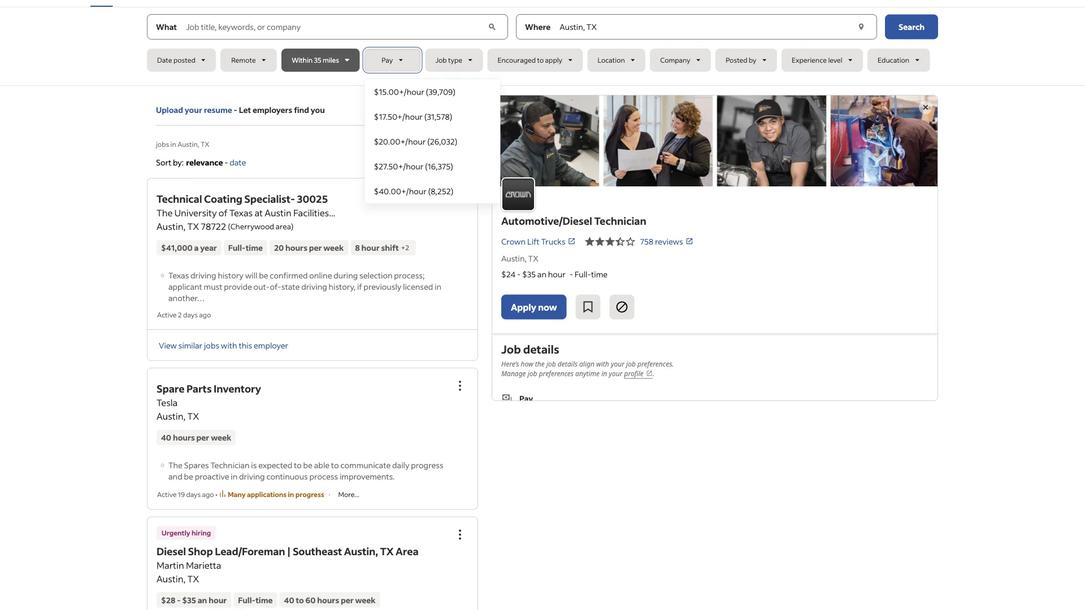 Task type: describe. For each thing, give the bounding box(es) containing it.
0 horizontal spatial with
[[221, 340, 237, 350]]

2 vertical spatial your
[[609, 369, 623, 378]]

job type
[[436, 56, 462, 64]]

tesla
[[157, 397, 178, 409]]

0 horizontal spatial jobs
[[156, 140, 169, 148]]

$28
[[161, 595, 176, 605]]

40 for 40 to 60 hours per week
[[284, 595, 294, 605]]

(31,578)
[[424, 111, 452, 122]]

upload your resume link
[[156, 104, 232, 116]]

diesel shop lead/foreman | southeast austin, tx area button
[[157, 545, 419, 558]]

$27.50+/hour (16,375)
[[374, 161, 453, 171]]

diesel
[[157, 545, 186, 558]]

job for job type
[[436, 56, 447, 64]]

ago for parts
[[202, 490, 214, 499]]

urgently hiring
[[162, 529, 211, 538]]

1 horizontal spatial job
[[547, 359, 556, 368]]

19
[[178, 490, 185, 499]]

many
[[228, 490, 246, 499]]

texas inside technical coating specialist- 30025 the university of texas at austin facilities... austin, tx 78722 ( cherrywood area )
[[229, 207, 253, 219]]

austin, inside spare parts inventory tesla austin, tx
[[157, 411, 186, 422]]

martin
[[157, 560, 184, 571]]

encouraged to apply button
[[487, 49, 583, 72]]

history
[[218, 270, 244, 280]]

resume
[[204, 105, 232, 115]]

licensed
[[403, 281, 433, 292]]

$40.00+/hour (8,252)
[[374, 186, 454, 196]]

not interested image
[[615, 300, 629, 314]]

by
[[749, 56, 757, 64]]

automotive/diesel
[[501, 214, 592, 227]]

days for technical
[[183, 311, 198, 319]]

cherrywood
[[230, 222, 274, 231]]

sort by: relevance - date
[[156, 157, 246, 167]]

2 horizontal spatial job
[[626, 359, 636, 368]]

communicate
[[341, 460, 391, 470]]

the inside the spares technician is expected to be able to communicate daily progress and be proactive in driving continuous process improvements.
[[168, 460, 183, 470]]

in right anytime
[[602, 369, 607, 378]]

expected
[[258, 460, 292, 470]]

days for spare
[[186, 490, 201, 499]]

many applications in progress
[[228, 490, 324, 499]]

$20.00+/hour (26,032) link
[[365, 129, 500, 154]]

time for the university of texas at austin facilities...
[[246, 243, 263, 253]]

remote button
[[221, 49, 277, 72]]

full-time for austin, tx
[[238, 595, 273, 605]]

austin, inside the martin marietta austin, tx
[[157, 573, 186, 585]]

reviews
[[655, 236, 683, 247]]

2 vertical spatial week
[[355, 595, 376, 605]]

relevance
[[186, 157, 223, 167]]

previously
[[364, 281, 402, 292]]

tx inside the martin marietta austin, tx
[[187, 573, 199, 585]]

during
[[334, 270, 358, 280]]

spare parts inventory button
[[157, 382, 261, 395]]

spares
[[184, 460, 209, 470]]

miles
[[323, 56, 339, 64]]

austin, right southeast
[[344, 545, 378, 558]]

confirmed
[[270, 270, 308, 280]]

austin, up $24 on the top left of the page
[[501, 253, 527, 264]]

pay button
[[364, 49, 421, 72]]

What field
[[184, 14, 486, 39]]

if
[[357, 281, 362, 292]]

60
[[306, 595, 316, 605]]

view similar jobs with this employer
[[159, 340, 288, 350]]

- right $28
[[177, 595, 181, 605]]

20 hours per week
[[274, 243, 344, 253]]

50,153
[[424, 158, 443, 167]]

$40.00+/hour
[[374, 186, 427, 196]]

2 vertical spatial jobs
[[204, 340, 219, 350]]

3.4 out of 5 stars. link to 758 company reviews (opens in a new tab) image
[[585, 235, 636, 248]]

clear element for where
[[856, 21, 867, 33]]

continuous
[[266, 471, 308, 482]]

more... button
[[335, 490, 363, 500]]

$17.50+/hour (31,578)
[[374, 111, 452, 122]]

sort
[[156, 157, 171, 167]]

view
[[159, 340, 177, 350]]

let
[[239, 105, 251, 115]]

hour for $28 - $35 an hour
[[209, 595, 227, 605]]

the inside technical coating specialist- 30025 the university of texas at austin facilities... austin, tx 78722 ( cherrywood area )
[[157, 207, 173, 219]]

austin, inside technical coating specialist- 30025 the university of texas at austin facilities... austin, tx 78722 ( cherrywood area )
[[157, 221, 186, 232]]

spare parts inventory tesla austin, tx
[[157, 382, 261, 422]]

technical coating specialist- 30025 group
[[448, 183, 473, 208]]

search button
[[885, 14, 938, 39]]

tx left area
[[380, 545, 394, 558]]

2 horizontal spatial be
[[303, 460, 313, 470]]

urgently
[[162, 529, 190, 538]]

process;
[[394, 270, 425, 280]]

lead/foreman
[[215, 545, 285, 558]]

35
[[314, 56, 321, 64]]

a
[[194, 243, 199, 253]]

upload your resume - let employers find you
[[156, 105, 325, 115]]

apply
[[545, 56, 562, 64]]

30025
[[297, 192, 328, 205]]

in up by:
[[170, 140, 176, 148]]

0 horizontal spatial driving
[[191, 270, 216, 280]]

40 hours per week
[[161, 433, 231, 443]]

company button
[[650, 49, 711, 72]]

- right $24 on the top left of the page
[[517, 269, 521, 279]]

within 35 miles
[[292, 56, 339, 64]]

an for $24
[[537, 269, 547, 279]]

date
[[230, 157, 246, 167]]

job actions menu is collapsed image for diesel shop lead/foreman | southeast austin, tx area
[[453, 528, 467, 542]]

1 horizontal spatial hour
[[362, 243, 380, 253]]

here's
[[501, 359, 519, 368]]

8 hour shift + 2
[[355, 243, 409, 253]]

online
[[309, 270, 332, 280]]

daily
[[392, 460, 410, 470]]

1 vertical spatial full-
[[575, 269, 591, 279]]

the
[[535, 359, 545, 368]]

encouraged to apply
[[498, 56, 562, 64]]

technical
[[157, 192, 202, 205]]

technical coating specialist- 30025 button
[[157, 192, 328, 205]]

2 horizontal spatial per
[[341, 595, 354, 605]]

similar
[[178, 340, 202, 350]]

1 vertical spatial jobs
[[445, 158, 458, 167]]

to inside popup button
[[537, 56, 544, 64]]

this
[[239, 340, 252, 350]]

- left date
[[225, 157, 228, 167]]

.
[[653, 369, 655, 378]]

southeast
[[293, 545, 342, 558]]

type
[[448, 56, 462, 64]]

clear image for where
[[856, 21, 867, 33]]

to right 'able'
[[331, 460, 339, 470]]

(39,709)
[[426, 86, 456, 97]]

active for technical coating specialist- 30025
[[157, 311, 177, 319]]



Task type: locate. For each thing, give the bounding box(es) containing it.
0 vertical spatial 40
[[161, 433, 171, 443]]

job left type
[[436, 56, 447, 64]]

1 vertical spatial per
[[196, 433, 209, 443]]

job actions menu is collapsed image
[[453, 379, 467, 393], [453, 528, 467, 542]]

- left "let"
[[234, 105, 237, 115]]

0 vertical spatial ago
[[199, 311, 211, 319]]

full- for martin marietta
[[238, 595, 256, 605]]

the up and
[[168, 460, 183, 470]]

$15.00+/hour
[[374, 86, 424, 97]]

be right and
[[184, 471, 193, 482]]

0 horizontal spatial 2
[[178, 311, 182, 319]]

job actions menu is collapsed image for spare parts inventory
[[453, 379, 467, 393]]

full-time down cherrywood
[[228, 243, 263, 253]]

menu containing $15.00+/hour (39,709)
[[364, 79, 501, 204]]

tx down the university
[[187, 221, 199, 232]]

1 vertical spatial ago
[[202, 490, 214, 499]]

tx up the 40 hours per week on the bottom left
[[187, 411, 199, 422]]

austin, down martin
[[157, 573, 186, 585]]

texas up applicant
[[168, 270, 189, 280]]

job type button
[[425, 49, 483, 72]]

in down continuous
[[288, 490, 294, 499]]

0 horizontal spatial pay
[[382, 56, 393, 64]]

posted
[[726, 56, 748, 64]]

tx down lift
[[528, 253, 539, 264]]

0 vertical spatial hours
[[285, 243, 307, 253]]

the down technical
[[157, 207, 173, 219]]

austin, down tesla
[[157, 411, 186, 422]]

experience level
[[792, 56, 843, 64]]

- down crown lift trucks link
[[570, 269, 573, 279]]

1 horizontal spatial be
[[259, 270, 268, 280]]

be left 'able'
[[303, 460, 313, 470]]

the
[[157, 207, 173, 219], [168, 460, 183, 470]]

0 horizontal spatial progress
[[295, 490, 324, 499]]

an for $28
[[198, 595, 207, 605]]

·
[[329, 490, 330, 499]]

1 clear element from the left
[[486, 21, 498, 33]]

job up here's
[[501, 342, 521, 356]]

)
[[291, 222, 294, 231]]

process
[[310, 471, 338, 482]]

applications
[[247, 490, 287, 499]]

$27.50+/hour
[[374, 161, 424, 171]]

$35 for $28
[[182, 595, 196, 605]]

jobs right similar
[[204, 340, 219, 350]]

job details
[[501, 342, 559, 356]]

20
[[274, 243, 284, 253]]

active for spare parts inventory
[[157, 490, 177, 499]]

hour down trucks
[[548, 269, 566, 279]]

job down how
[[528, 369, 537, 378]]

1 vertical spatial details
[[558, 359, 578, 368]]

coating
[[204, 192, 242, 205]]

trucks
[[541, 236, 566, 247]]

week right 60
[[355, 595, 376, 605]]

1 horizontal spatial clear image
[[856, 21, 867, 33]]

technician up proactive
[[211, 460, 250, 470]]

to
[[537, 56, 544, 64], [294, 460, 302, 470], [331, 460, 339, 470], [296, 595, 304, 605]]

1 vertical spatial progress
[[295, 490, 324, 499]]

hours for 20
[[285, 243, 307, 253]]

0 horizontal spatial per
[[196, 433, 209, 443]]

full- up save this job image
[[575, 269, 591, 279]]

university
[[175, 207, 217, 219]]

2 inside 8 hour shift + 2
[[405, 243, 409, 252]]

facilities...
[[293, 207, 336, 219]]

jobs right 50,153 in the left top of the page
[[445, 158, 458, 167]]

1 horizontal spatial texas
[[229, 207, 253, 219]]

improvements.
[[340, 471, 395, 482]]

state
[[281, 281, 300, 292]]

1 horizontal spatial driving
[[239, 471, 265, 482]]

$27.50+/hour (16,375) link
[[365, 154, 500, 179]]

clear element up encouraged
[[486, 21, 498, 33]]

pay inside popup button
[[382, 56, 393, 64]]

758
[[640, 236, 654, 247]]

40 down tesla
[[161, 433, 171, 443]]

0 vertical spatial with
[[221, 340, 237, 350]]

$35 right $28
[[182, 595, 196, 605]]

to left apply
[[537, 56, 544, 64]]

0 vertical spatial driving
[[191, 270, 216, 280]]

1 vertical spatial full-time
[[238, 595, 273, 605]]

$35
[[522, 269, 536, 279], [182, 595, 196, 605]]

2 active from the top
[[157, 490, 177, 499]]

week left 8
[[324, 243, 344, 253]]

menu inside search field
[[364, 79, 501, 204]]

ago for coating
[[199, 311, 211, 319]]

per for 40 hours per week
[[196, 433, 209, 443]]

progress right daily
[[411, 460, 444, 470]]

posted by
[[726, 56, 757, 64]]

1 horizontal spatial an
[[537, 269, 547, 279]]

an down austin, tx
[[537, 269, 547, 279]]

profile link
[[624, 369, 653, 379]]

week for 40 hours per week
[[211, 433, 231, 443]]

full- down the lead/foreman on the bottom of the page
[[238, 595, 256, 605]]

in right licensed
[[435, 281, 441, 292]]

employer
[[254, 340, 288, 350]]

1 active from the top
[[157, 311, 177, 319]]

tx up relevance
[[201, 140, 209, 148]]

job up profile
[[626, 359, 636, 368]]

full-time down the lead/foreman on the bottom of the page
[[238, 595, 273, 605]]

in inside texas driving history will be confirmed online during selection process; applicant must provide out-of-state driving history, if previously licensed in another…
[[435, 281, 441, 292]]

0 horizontal spatial clear image
[[486, 21, 498, 33]]

technician inside the spares technician is expected to be able to communicate daily progress and be proactive in driving continuous process improvements.
[[211, 460, 250, 470]]

progress inside the spares technician is expected to be able to communicate daily progress and be proactive in driving continuous process improvements.
[[411, 460, 444, 470]]

1 vertical spatial an
[[198, 595, 207, 605]]

clear element for what
[[486, 21, 498, 33]]

austin, up $41,000
[[157, 221, 186, 232]]

1 vertical spatial job actions menu is collapsed image
[[453, 528, 467, 542]]

posted by button
[[716, 49, 777, 72]]

specialist-
[[244, 192, 295, 205]]

days right 19 on the bottom
[[186, 490, 201, 499]]

and
[[168, 471, 182, 482]]

driving down the online
[[301, 281, 327, 292]]

1 vertical spatial technician
[[211, 460, 250, 470]]

week down spare parts inventory tesla austin, tx
[[211, 433, 231, 443]]

active left 19 on the bottom
[[157, 490, 177, 499]]

time
[[246, 243, 263, 253], [591, 269, 608, 279], [256, 595, 273, 605]]

0 vertical spatial time
[[246, 243, 263, 253]]

provide
[[224, 281, 252, 292]]

in inside the spares technician is expected to be able to communicate daily progress and be proactive in driving continuous process improvements.
[[231, 471, 238, 482]]

0 vertical spatial texas
[[229, 207, 253, 219]]

1 horizontal spatial per
[[309, 243, 322, 253]]

clear image up encouraged
[[486, 21, 498, 33]]

1 vertical spatial hours
[[173, 433, 195, 443]]

by:
[[173, 157, 184, 167]]

2 job actions menu is collapsed image from the top
[[453, 528, 467, 542]]

1 vertical spatial job
[[501, 342, 521, 356]]

0 horizontal spatial technician
[[211, 460, 250, 470]]

$35 down austin, tx
[[522, 269, 536, 279]]

0 vertical spatial the
[[157, 207, 173, 219]]

preferences
[[539, 369, 574, 378]]

2 horizontal spatial hours
[[317, 595, 339, 605]]

inventory
[[214, 382, 261, 395]]

clear image
[[486, 21, 498, 33], [856, 21, 867, 33]]

|
[[287, 545, 291, 558]]

$35 for $24
[[522, 269, 536, 279]]

pay up $15.00+/hour
[[382, 56, 393, 64]]

per up the online
[[309, 243, 322, 253]]

0 horizontal spatial job
[[436, 56, 447, 64]]

details up manage job preferences anytime in your
[[558, 359, 578, 368]]

clear image left search button
[[856, 21, 867, 33]]

$24 - $35 an hour - full-time
[[501, 269, 608, 279]]

0 horizontal spatial clear element
[[486, 21, 498, 33]]

in up many at bottom
[[231, 471, 238, 482]]

2 horizontal spatial week
[[355, 595, 376, 605]]

date link
[[230, 157, 246, 167]]

0 vertical spatial days
[[183, 311, 198, 319]]

hiring
[[192, 529, 211, 538]]

area
[[276, 222, 291, 231]]

1 vertical spatial days
[[186, 490, 201, 499]]

be
[[259, 270, 268, 280], [303, 460, 313, 470], [184, 471, 193, 482]]

1 horizontal spatial pay
[[520, 393, 533, 403]]

time for martin marietta
[[256, 595, 273, 605]]

upload
[[156, 105, 183, 115]]

1 horizontal spatial jobs
[[204, 340, 219, 350]]

2 vertical spatial hours
[[317, 595, 339, 605]]

0 horizontal spatial hours
[[173, 433, 195, 443]]

1 vertical spatial with
[[596, 359, 609, 368]]

0 vertical spatial details
[[523, 342, 559, 356]]

1 job actions menu is collapsed image from the top
[[453, 379, 467, 393]]

of-
[[270, 281, 281, 292]]

is
[[251, 460, 257, 470]]

with
[[221, 340, 237, 350], [596, 359, 609, 368]]

your up profile
[[611, 359, 625, 368]]

None search field
[[147, 14, 938, 204]]

1 vertical spatial the
[[168, 460, 183, 470]]

active down another…
[[157, 311, 177, 319]]

hour right 8
[[362, 243, 380, 253]]

hours right 60
[[317, 595, 339, 605]]

driving up must
[[191, 270, 216, 280]]

hours for 40
[[173, 433, 195, 443]]

per up spares
[[196, 433, 209, 443]]

0 vertical spatial week
[[324, 243, 344, 253]]

0 horizontal spatial be
[[184, 471, 193, 482]]

0 vertical spatial your
[[185, 105, 202, 115]]

full- for the university of texas at austin facilities...
[[228, 243, 246, 253]]

at
[[255, 207, 263, 219]]

2 clear image from the left
[[856, 21, 867, 33]]

full- down ( in the left of the page
[[228, 243, 246, 253]]

1 clear image from the left
[[486, 21, 498, 33]]

2 vertical spatial full-
[[238, 595, 256, 605]]

with left the this
[[221, 340, 237, 350]]

0 vertical spatial pay
[[382, 56, 393, 64]]

0 horizontal spatial week
[[211, 433, 231, 443]]

experience level button
[[782, 49, 863, 72]]

0 vertical spatial technician
[[594, 214, 647, 227]]

2 vertical spatial driving
[[239, 471, 265, 482]]

you
[[311, 105, 325, 115]]

texas driving history will be confirmed online during selection process; applicant must provide out-of-state driving history, if previously licensed in another…
[[168, 270, 441, 303]]

close job details image
[[919, 101, 933, 114]]

1 vertical spatial texas
[[168, 270, 189, 280]]

clear image for what
[[486, 21, 498, 33]]

another…
[[168, 293, 205, 303]]

1 horizontal spatial week
[[324, 243, 344, 253]]

2 down another…
[[178, 311, 182, 319]]

time down 3.4 out of 5 stars. link to 758 company reviews (opens in a new tab) image
[[591, 269, 608, 279]]

0 horizontal spatial $35
[[182, 595, 196, 605]]

0 vertical spatial job
[[436, 56, 447, 64]]

0 vertical spatial full-time
[[228, 243, 263, 253]]

1 vertical spatial time
[[591, 269, 608, 279]]

2 vertical spatial time
[[256, 595, 273, 605]]

1 vertical spatial $35
[[182, 595, 196, 605]]

crown lift trucks logo image
[[492, 96, 938, 186], [501, 178, 535, 211]]

0 horizontal spatial texas
[[168, 270, 189, 280]]

0 vertical spatial progress
[[411, 460, 444, 470]]

driving for specialist-
[[301, 281, 327, 292]]

0 horizontal spatial job
[[528, 369, 537, 378]]

your right upload
[[185, 105, 202, 115]]

manage job preferences anytime in your
[[501, 369, 624, 378]]

2 horizontal spatial jobs
[[445, 158, 458, 167]]

1 vertical spatial pay
[[520, 393, 533, 403]]

within 35 miles button
[[282, 49, 360, 72]]

texas inside texas driving history will be confirmed online during selection process; applicant must provide out-of-state driving history, if previously licensed in another…
[[168, 270, 189, 280]]

tx down marietta
[[187, 573, 199, 585]]

job inside dropdown button
[[436, 56, 447, 64]]

1 vertical spatial your
[[611, 359, 625, 368]]

here's how the job details align with your job preferences.
[[501, 359, 674, 368]]

ago
[[199, 311, 211, 319], [202, 490, 214, 499]]

proactive
[[195, 471, 229, 482]]

jobs
[[156, 140, 169, 148], [445, 158, 458, 167], [204, 340, 219, 350]]

driving
[[191, 270, 216, 280], [301, 281, 327, 292], [239, 471, 265, 482]]

pay down manage
[[520, 393, 533, 403]]

hour down marietta
[[209, 595, 227, 605]]

1 vertical spatial hour
[[548, 269, 566, 279]]

78722
[[201, 221, 226, 232]]

progress left '·'
[[295, 490, 324, 499]]

remote
[[231, 56, 256, 64]]

employers
[[253, 105, 292, 115]]

2 vertical spatial be
[[184, 471, 193, 482]]

driving down is
[[239, 471, 265, 482]]

hours up spares
[[173, 433, 195, 443]]

40 for 40 hours per week
[[161, 433, 171, 443]]

0 vertical spatial job actions menu is collapsed image
[[453, 379, 467, 393]]

(16,375)
[[425, 161, 453, 171]]

2 horizontal spatial hour
[[548, 269, 566, 279]]

2 horizontal spatial driving
[[301, 281, 327, 292]]

be inside texas driving history will be confirmed online during selection process; applicant must provide out-of-state driving history, if previously licensed in another…
[[259, 270, 268, 280]]

apply now
[[511, 301, 557, 313]]

crown
[[501, 236, 526, 247]]

apply
[[511, 301, 536, 313]]

1 vertical spatial 2
[[178, 311, 182, 319]]

crown lift trucks link
[[501, 236, 576, 248]]

date posted
[[157, 56, 195, 64]]

your left profile
[[609, 369, 623, 378]]

tx inside spare parts inventory tesla austin, tx
[[187, 411, 199, 422]]

an down the martin marietta austin, tx
[[198, 595, 207, 605]]

0 horizontal spatial hour
[[209, 595, 227, 605]]

1 vertical spatial be
[[303, 460, 313, 470]]

0 vertical spatial jobs
[[156, 140, 169, 148]]

tx inside technical coating specialist- 30025 the university of texas at austin facilities... austin, tx 78722 ( cherrywood area )
[[187, 221, 199, 232]]

job up preferences
[[547, 359, 556, 368]]

of
[[219, 207, 228, 219]]

clear element left search button
[[856, 21, 867, 33]]

1 vertical spatial 40
[[284, 595, 294, 605]]

1 horizontal spatial with
[[596, 359, 609, 368]]

be up out-
[[259, 270, 268, 280]]

to up continuous
[[294, 460, 302, 470]]

Where field
[[558, 14, 855, 39]]

1 horizontal spatial job
[[501, 342, 521, 356]]

will
[[245, 270, 257, 280]]

1 horizontal spatial 40
[[284, 595, 294, 605]]

1 horizontal spatial progress
[[411, 460, 444, 470]]

2 vertical spatial per
[[341, 595, 354, 605]]

date
[[157, 56, 172, 64]]

date posted button
[[147, 49, 216, 72]]

+
[[401, 243, 405, 252]]

1 horizontal spatial clear element
[[856, 21, 867, 33]]

$20.00+/hour
[[374, 136, 426, 146]]

austin, up by:
[[178, 140, 199, 148]]

2 clear element from the left
[[856, 21, 867, 33]]

1 horizontal spatial hours
[[285, 243, 307, 253]]

experience
[[792, 56, 827, 64]]

none search field containing what
[[147, 14, 938, 204]]

ago down another…
[[199, 311, 211, 319]]

full-time for austin, tx 78722
[[228, 243, 263, 253]]

diesel shop lead/foreman | southeast austin, tx area
[[157, 545, 419, 558]]

preferences.
[[638, 359, 674, 368]]

technician up 3.4 out of 5 stars. link to 758 company reviews (opens in a new tab) image
[[594, 214, 647, 227]]

0 vertical spatial full-
[[228, 243, 246, 253]]

clear element
[[486, 21, 498, 33], [856, 21, 867, 33]]

per right 60
[[341, 595, 354, 605]]

an
[[537, 269, 547, 279], [198, 595, 207, 605]]

1 vertical spatial active
[[157, 490, 177, 499]]

2 right shift on the top
[[405, 243, 409, 252]]

texas down 'technical coating specialist- 30025' button at the left top of the page
[[229, 207, 253, 219]]

the spares technician is expected to be able to communicate daily progress and be proactive in driving continuous process improvements.
[[168, 460, 444, 482]]

40
[[161, 433, 171, 443], [284, 595, 294, 605]]

job for job details
[[501, 342, 521, 356]]

0 horizontal spatial 40
[[161, 433, 171, 443]]

driving inside the spares technician is expected to be able to communicate daily progress and be proactive in driving continuous process improvements.
[[239, 471, 265, 482]]

menu
[[364, 79, 501, 204]]

0 vertical spatial per
[[309, 243, 322, 253]]

1 vertical spatial week
[[211, 433, 231, 443]]

week for 20 hours per week
[[324, 243, 344, 253]]

with right the 'align'
[[596, 359, 609, 368]]

to left 60
[[296, 595, 304, 605]]

align
[[579, 359, 595, 368]]

days down another…
[[183, 311, 198, 319]]

jobs up the sort
[[156, 140, 169, 148]]

save this job image
[[581, 300, 595, 314]]

hour for $24 - $35 an hour - full-time
[[548, 269, 566, 279]]

1 vertical spatial driving
[[301, 281, 327, 292]]

hours right "20"
[[285, 243, 307, 253]]

details up the
[[523, 342, 559, 356]]

1 horizontal spatial technician
[[594, 214, 647, 227]]

driving for inventory
[[239, 471, 265, 482]]

per for 20 hours per week
[[309, 243, 322, 253]]

time down cherrywood
[[246, 243, 263, 253]]

$41,000
[[161, 243, 193, 253]]

ago left •
[[202, 490, 214, 499]]

hours
[[285, 243, 307, 253], [173, 433, 195, 443], [317, 595, 339, 605]]

time left 60
[[256, 595, 273, 605]]

40 left 60
[[284, 595, 294, 605]]

view similar jobs with this employer link
[[159, 340, 288, 350]]

$15.00+/hour (39,709) link
[[365, 79, 500, 104]]



Task type: vqa. For each thing, say whether or not it's contained in the screenshot.
Clear what input icon
no



